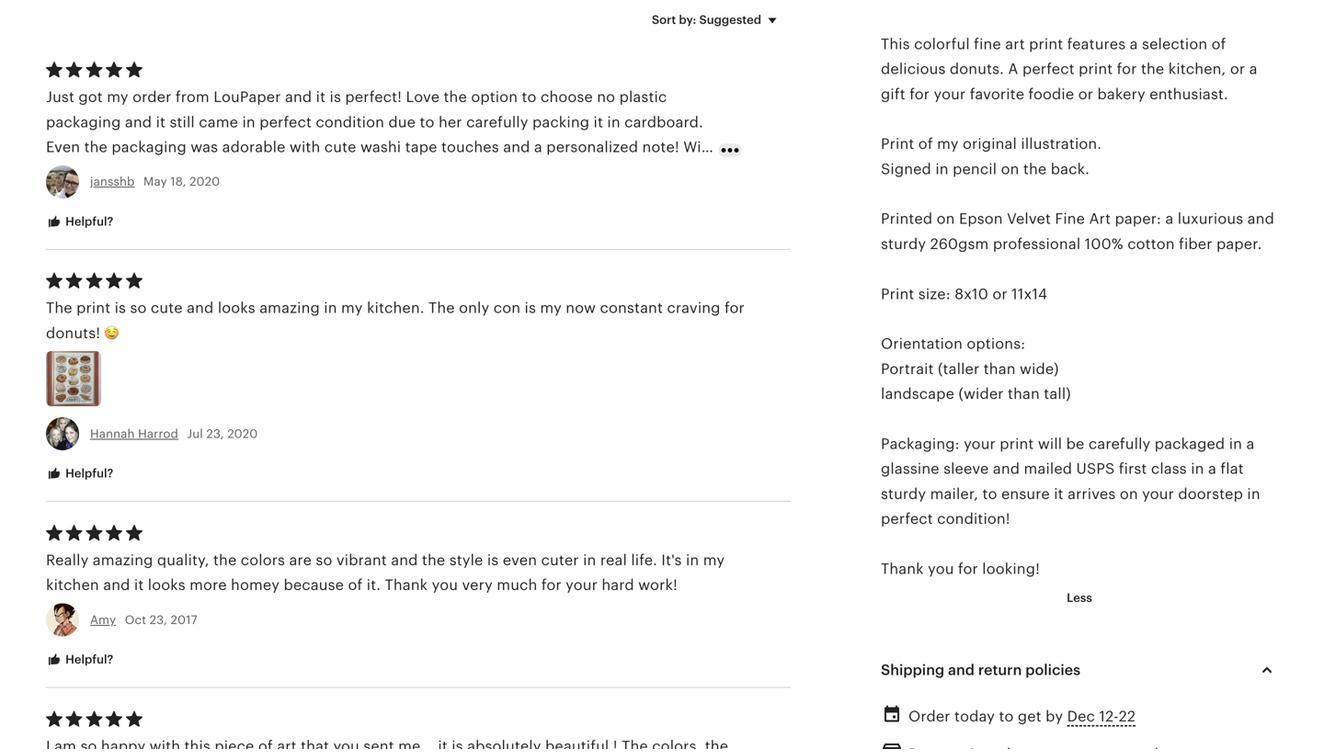 Task type: vqa. For each thing, say whether or not it's contained in the screenshot.
Bookself Minecraft keycap for cherry mx keyboard, TNT minecraft Resin keycap, Custom Minecraft Keycap, Artisan Keycap, Best gift for him Image's off)
no



Task type: describe. For each thing, give the bounding box(es) containing it.
kitchen,
[[1168, 61, 1226, 77]]

donuts.
[[950, 61, 1004, 77]]

helpful? button for jansshb may 18, 2020
[[32, 205, 127, 239]]

perfect inside this colorful fine art print features a selection of delicious donuts. a perfect print for the kitchen, or a gift for your favorite foodie or bakery enthusiast.
[[1022, 61, 1075, 77]]

11x14
[[1012, 286, 1047, 302]]

no
[[597, 89, 615, 105]]

jul
[[187, 427, 203, 441]]

will
[[683, 139, 709, 155]]

2017
[[171, 613, 197, 627]]

1 vertical spatial 23,
[[150, 613, 167, 627]]

of inside really amazing quality, the colors are so vibrant and the style is even cuter in real life. it's in my kitchen and it looks more homey because of it. thank you very much for your hard work!
[[348, 577, 363, 594]]

quality,
[[157, 552, 209, 569]]

amazing inside "the print is so cute and looks amazing in my kitchen. the only con is my now constant craving for donuts! 🤤"
[[259, 300, 320, 316]]

mailer,
[[930, 486, 978, 502]]

today
[[954, 708, 995, 725]]

it left still
[[156, 114, 166, 130]]

my inside really amazing quality, the colors are so vibrant and the style is even cuter in real life. it's in my kitchen and it looks more homey because of it. thank you very much for your hard work!
[[703, 552, 725, 569]]

even
[[46, 139, 80, 155]]

print right art
[[1029, 36, 1063, 52]]

in down loupaper on the left top of page
[[242, 114, 255, 130]]

is up 🤤
[[115, 300, 126, 316]]

a right kitchen,
[[1249, 61, 1257, 77]]

ensure
[[1001, 486, 1050, 502]]

very
[[462, 577, 493, 594]]

bakery
[[1097, 86, 1146, 102]]

is right "con"
[[525, 300, 536, 316]]

view details of this review photo by hannah harrod image
[[46, 351, 101, 407]]

wide)
[[1020, 361, 1059, 377]]

back.
[[1051, 161, 1090, 177]]

the inside print of my original illustration. signed in pencil on the back.
[[1023, 161, 1047, 177]]

homey
[[231, 577, 280, 594]]

got
[[79, 89, 103, 105]]

first
[[1119, 461, 1147, 477]]

much
[[497, 577, 537, 594]]

loupaper
[[213, 89, 281, 105]]

260gsm
[[930, 236, 989, 252]]

1 vertical spatial than
[[1008, 386, 1040, 402]]

for left looking!
[[958, 561, 978, 577]]

will
[[1038, 436, 1062, 452]]

kitchen
[[46, 577, 99, 594]]

may
[[143, 175, 167, 189]]

velvet
[[1007, 211, 1051, 227]]

your inside really amazing quality, the colors are so vibrant and the style is even cuter in real life. it's in my kitchen and it looks more homey because of it. thank you very much for your hard work!
[[566, 577, 598, 594]]

get
[[1018, 708, 1042, 725]]

size:
[[918, 286, 950, 302]]

really
[[46, 552, 89, 569]]

choose
[[541, 89, 593, 105]]

perfect inside packaging: your print will be carefully packaged in a glassine sleeve and mailed usps first class in a flat sturdy mailer, to ensure it arrives on your doorstep in perfect condition!
[[881, 511, 933, 527]]

it.
[[367, 577, 381, 594]]

hannah harrod link
[[90, 427, 178, 441]]

looking!
[[982, 561, 1040, 577]]

due
[[388, 114, 416, 130]]

print down features
[[1079, 61, 1113, 77]]

18,
[[170, 175, 186, 189]]

shipping
[[881, 662, 944, 678]]

work!
[[638, 577, 678, 594]]

amy link
[[90, 613, 116, 627]]

really amazing quality, the colors are so vibrant and the style is even cuter in real life. it's in my kitchen and it looks more homey because of it. thank you very much for your hard work!
[[46, 552, 725, 594]]

8x10
[[955, 286, 988, 302]]

on inside print of my original illustration. signed in pencil on the back.
[[1001, 161, 1019, 177]]

my inside print of my original illustration. signed in pencil on the back.
[[937, 136, 959, 152]]

original
[[963, 136, 1017, 152]]

perfect inside just got my order from loupaper and it is perfect! love the option to choose no plastic packaging and it still came in perfect condition due to her carefully packing it in cardboard. even the packaging was adorable with cute washi tape touches and a personalized note! will definitely keep an eye on this shop to order more in the future!!
[[259, 114, 312, 130]]

this colorful fine art print features a selection of delicious donuts. a perfect print for the kitchen, or a gift for your favorite foodie or bakery enthusiast.
[[881, 36, 1257, 102]]

cotton
[[1127, 236, 1175, 252]]

carefully inside packaging: your print will be carefully packaged in a glassine sleeve and mailed usps first class in a flat sturdy mailer, to ensure it arrives on your doorstep in perfect condition!
[[1089, 436, 1151, 452]]

order today to get by dec 12-22
[[908, 708, 1136, 725]]

portrait
[[881, 361, 934, 377]]

is inside just got my order from loupaper and it is perfect! love the option to choose no plastic packaging and it still came in perfect condition due to her carefully packing it in cardboard. even the packaging was adorable with cute washi tape touches and a personalized note! will definitely keep an eye on this shop to order more in the future!!
[[330, 89, 341, 105]]

the down tape
[[419, 164, 442, 180]]

and inside printed on epson velvet fine art paper: a luxurious and sturdy 260gsm professional 100% cotton fiber paper.
[[1247, 211, 1274, 227]]

favorite
[[970, 86, 1024, 102]]

packaging:
[[881, 436, 960, 452]]

touches
[[441, 139, 499, 155]]

1 horizontal spatial thank
[[881, 561, 924, 577]]

in up flat
[[1229, 436, 1242, 452]]

sturdy inside packaging: your print will be carefully packaged in a glassine sleeve and mailed usps first class in a flat sturdy mailer, to ensure it arrives on your doorstep in perfect condition!
[[881, 486, 926, 502]]

of inside print of my original illustration. signed in pencil on the back.
[[918, 136, 933, 152]]

gift
[[881, 86, 906, 102]]

1 horizontal spatial you
[[928, 561, 954, 577]]

enthusiast.
[[1150, 86, 1228, 102]]

be
[[1066, 436, 1084, 452]]

my left "kitchen."
[[341, 300, 363, 316]]

paper.
[[1216, 236, 1262, 252]]

for down the delicious on the right top of page
[[910, 86, 930, 102]]

helpful? button for amy oct 23, 2017
[[32, 643, 127, 677]]

on inside just got my order from loupaper and it is perfect! love the option to choose no plastic packaging and it still came in perfect condition due to her carefully packing it in cardboard. even the packaging was adorable with cute washi tape touches and a personalized note! will definitely keep an eye on this shop to order more in the future!!
[[207, 164, 225, 180]]

in right doorstep
[[1247, 486, 1260, 502]]

order
[[908, 708, 950, 725]]

print of my original illustration. signed in pencil on the back.
[[881, 136, 1102, 177]]

with
[[290, 139, 320, 155]]

1 vertical spatial order
[[317, 164, 356, 180]]

pencil
[[953, 161, 997, 177]]

so inside "the print is so cute and looks amazing in my kitchen. the only con is my now constant craving for donuts! 🤤"
[[130, 300, 147, 316]]

helpful? for amy oct 23, 2017
[[63, 653, 113, 667]]

jansshb
[[90, 175, 135, 189]]

oct
[[125, 613, 146, 627]]

the left "colors"
[[213, 552, 237, 569]]

cuter
[[541, 552, 579, 569]]

landscape
[[881, 386, 954, 402]]

my left now
[[540, 300, 562, 316]]

1 vertical spatial packaging
[[112, 139, 187, 155]]

eye
[[177, 164, 203, 180]]

shipping and return policies
[[881, 662, 1081, 678]]

even
[[503, 552, 537, 569]]

kitchen.
[[367, 300, 424, 316]]

2 helpful? button from the top
[[32, 457, 127, 491]]

future!!
[[446, 164, 499, 180]]

is inside really amazing quality, the colors are so vibrant and the style is even cuter in real life. it's in my kitchen and it looks more homey because of it. thank you very much for your hard work!
[[487, 552, 499, 569]]

printed
[[881, 211, 933, 227]]

looks inside really amazing quality, the colors are so vibrant and the style is even cuter in real life. it's in my kitchen and it looks more homey because of it. thank you very much for your hard work!
[[148, 577, 186, 594]]

in left the "real"
[[583, 552, 596, 569]]

mailed
[[1024, 461, 1072, 477]]

sort
[[652, 13, 676, 26]]

0 vertical spatial packaging
[[46, 114, 121, 130]]

looks inside "the print is so cute and looks amazing in my kitchen. the only con is my now constant craving for donuts! 🤤"
[[218, 300, 255, 316]]

in right 'it's'
[[686, 552, 699, 569]]

more inside just got my order from loupaper and it is perfect! love the option to choose no plastic packaging and it still came in perfect condition due to her carefully packing it in cardboard. even the packaging was adorable with cute washi tape touches and a personalized note! will definitely keep an eye on this shop to order more in the future!!
[[360, 164, 397, 180]]

less button
[[1053, 582, 1106, 615]]

0 vertical spatial order
[[133, 89, 171, 105]]

signed
[[881, 161, 931, 177]]

paper:
[[1115, 211, 1161, 227]]

real
[[600, 552, 627, 569]]

2 horizontal spatial or
[[1230, 61, 1245, 77]]

shipping and return policies button
[[864, 648, 1295, 692]]

and inside packaging: your print will be carefully packaged in a glassine sleeve and mailed usps first class in a flat sturdy mailer, to ensure it arrives on your doorstep in perfect condition!
[[993, 461, 1020, 477]]

it up the personalized
[[594, 114, 603, 130]]

helpful? for jansshb may 18, 2020
[[63, 214, 113, 228]]

and inside "dropdown button"
[[948, 662, 975, 678]]

thank you for looking!
[[881, 561, 1040, 577]]

from
[[175, 89, 209, 105]]

to down "with"
[[298, 164, 313, 180]]

plastic
[[619, 89, 667, 105]]

still
[[170, 114, 195, 130]]

a
[[1008, 61, 1018, 77]]

in down tape
[[401, 164, 415, 180]]

sort by: suggested button
[[638, 0, 797, 39]]

it inside really amazing quality, the colors are so vibrant and the style is even cuter in real life. it's in my kitchen and it looks more homey because of it. thank you very much for your hard work!
[[134, 577, 144, 594]]

hannah
[[90, 427, 135, 441]]

personalized
[[546, 139, 638, 155]]

the print is so cute and looks amazing in my kitchen. the only con is my now constant craving for donuts! 🤤
[[46, 300, 745, 342]]



Task type: locate. For each thing, give the bounding box(es) containing it.
0 vertical spatial of
[[1212, 36, 1226, 52]]

it down "mailed" at right
[[1054, 486, 1064, 502]]

the left only
[[429, 300, 455, 316]]

love
[[406, 89, 440, 105]]

cute
[[324, 139, 356, 155], [151, 300, 183, 316]]

dec
[[1067, 708, 1095, 725]]

1 horizontal spatial order
[[317, 164, 356, 180]]

options:
[[967, 336, 1025, 352]]

23,
[[206, 427, 224, 441], [150, 613, 167, 627]]

your inside this colorful fine art print features a selection of delicious donuts. a perfect print for the kitchen, or a gift for your favorite foodie or bakery enthusiast.
[[934, 86, 966, 102]]

shop
[[259, 164, 294, 180]]

print left will
[[1000, 436, 1034, 452]]

0 horizontal spatial of
[[348, 577, 363, 594]]

this
[[881, 36, 910, 52]]

0 vertical spatial 2020
[[190, 175, 220, 189]]

perfect down glassine at the bottom of page
[[881, 511, 933, 527]]

1 vertical spatial 2020
[[227, 427, 258, 441]]

1 vertical spatial perfect
[[259, 114, 312, 130]]

return
[[978, 662, 1022, 678]]

print for print size: 8x10 or 11x14
[[881, 286, 914, 302]]

in down no
[[607, 114, 620, 130]]

now
[[566, 300, 596, 316]]

print size: 8x10 or 11x14
[[881, 286, 1047, 302]]

to left get
[[999, 708, 1014, 725]]

sturdy down glassine at the bottom of page
[[881, 486, 926, 502]]

perfect up "with"
[[259, 114, 312, 130]]

0 vertical spatial more
[[360, 164, 397, 180]]

class
[[1151, 461, 1187, 477]]

for down cuter
[[541, 577, 562, 594]]

1 vertical spatial more
[[190, 577, 227, 594]]

1 vertical spatial print
[[881, 286, 914, 302]]

1 vertical spatial looks
[[148, 577, 186, 594]]

0 vertical spatial helpful?
[[63, 214, 113, 228]]

helpful? down amy
[[63, 653, 113, 667]]

professional
[[993, 236, 1081, 252]]

0 vertical spatial amazing
[[259, 300, 320, 316]]

1 print from the top
[[881, 136, 914, 152]]

your down class
[[1142, 486, 1174, 502]]

thank
[[881, 561, 924, 577], [385, 577, 428, 594]]

0 vertical spatial perfect
[[1022, 61, 1075, 77]]

a right packaged
[[1246, 436, 1255, 452]]

0 vertical spatial than
[[984, 361, 1016, 377]]

so inside really amazing quality, the colors are so vibrant and the style is even cuter in real life. it's in my kitchen and it looks more homey because of it. thank you very much for your hard work!
[[316, 552, 332, 569]]

packaged
[[1155, 436, 1225, 452]]

(wider
[[959, 386, 1004, 402]]

1 horizontal spatial 23,
[[206, 427, 224, 441]]

0 vertical spatial cute
[[324, 139, 356, 155]]

packaging: your print will be carefully packaged in a glassine sleeve and mailed usps first class in a flat sturdy mailer, to ensure it arrives on your doorstep in perfect condition!
[[881, 436, 1260, 527]]

you inside really amazing quality, the colors are so vibrant and the style is even cuter in real life. it's in my kitchen and it looks more homey because of it. thank you very much for your hard work!
[[432, 577, 458, 594]]

the down the selection
[[1141, 61, 1164, 77]]

2 vertical spatial of
[[348, 577, 363, 594]]

in left pencil
[[935, 161, 949, 177]]

3 helpful? from the top
[[63, 653, 113, 667]]

2020 right "jul"
[[227, 427, 258, 441]]

1 horizontal spatial looks
[[218, 300, 255, 316]]

12-
[[1099, 708, 1119, 725]]

fine
[[1055, 211, 1085, 227]]

sleeve
[[943, 461, 989, 477]]

cute inside "the print is so cute and looks amazing in my kitchen. the only con is my now constant craving for donuts! 🤤"
[[151, 300, 183, 316]]

my right 'it's'
[[703, 552, 725, 569]]

0 horizontal spatial perfect
[[259, 114, 312, 130]]

0 horizontal spatial thank
[[385, 577, 428, 594]]

and
[[285, 89, 312, 105], [125, 114, 152, 130], [503, 139, 530, 155], [1247, 211, 1274, 227], [187, 300, 214, 316], [993, 461, 1020, 477], [391, 552, 418, 569], [103, 577, 130, 594], [948, 662, 975, 678]]

by:
[[679, 13, 696, 26]]

0 vertical spatial so
[[130, 300, 147, 316]]

and inside "the print is so cute and looks amazing in my kitchen. the only con is my now constant craving for donuts! 🤤"
[[187, 300, 214, 316]]

a right features
[[1130, 36, 1138, 52]]

is up condition
[[330, 89, 341, 105]]

just got my order from loupaper and it is perfect! love the option to choose no plastic packaging and it still came in perfect condition due to her carefully packing it in cardboard. even the packaging was adorable with cute washi tape touches and a personalized note! will definitely keep an eye on this shop to order more in the future!!
[[46, 89, 709, 180]]

2 vertical spatial or
[[992, 286, 1008, 302]]

1 sturdy from the top
[[881, 236, 926, 252]]

luxurious
[[1178, 211, 1243, 227]]

con
[[493, 300, 521, 316]]

print up signed
[[881, 136, 914, 152]]

this
[[229, 164, 255, 180]]

on
[[1001, 161, 1019, 177], [207, 164, 225, 180], [937, 211, 955, 227], [1120, 486, 1138, 502]]

because
[[284, 577, 344, 594]]

in inside print of my original illustration. signed in pencil on the back.
[[935, 161, 949, 177]]

on inside printed on epson velvet fine art paper: a luxurious and sturdy 260gsm professional 100% cotton fiber paper.
[[937, 211, 955, 227]]

the left back.
[[1023, 161, 1047, 177]]

1 vertical spatial sturdy
[[881, 486, 926, 502]]

0 vertical spatial or
[[1230, 61, 1245, 77]]

print up 🤤
[[76, 300, 111, 316]]

your down cuter
[[566, 577, 598, 594]]

print inside "the print is so cute and looks amazing in my kitchen. the only con is my now constant craving for donuts! 🤤"
[[76, 300, 111, 316]]

helpful? button down definitely
[[32, 205, 127, 239]]

order down "with"
[[317, 164, 356, 180]]

helpful? button down hannah
[[32, 457, 127, 491]]

2 vertical spatial helpful? button
[[32, 643, 127, 677]]

or right kitchen,
[[1230, 61, 1245, 77]]

note!
[[642, 139, 679, 155]]

glassine
[[881, 461, 939, 477]]

a inside printed on epson velvet fine art paper: a luxurious and sturdy 260gsm professional 100% cotton fiber paper.
[[1165, 211, 1174, 227]]

it inside packaging: your print will be carefully packaged in a glassine sleeve and mailed usps first class in a flat sturdy mailer, to ensure it arrives on your doorstep in perfect condition!
[[1054, 486, 1064, 502]]

1 vertical spatial carefully
[[1089, 436, 1151, 452]]

1 horizontal spatial or
[[1078, 86, 1093, 102]]

craving
[[667, 300, 720, 316]]

1 the from the left
[[46, 300, 72, 316]]

my right got
[[107, 89, 128, 105]]

jansshb link
[[90, 175, 135, 189]]

of up kitchen,
[[1212, 36, 1226, 52]]

23, right oct
[[150, 613, 167, 627]]

2 helpful? from the top
[[63, 467, 113, 481]]

in down packaged
[[1191, 461, 1204, 477]]

0 horizontal spatial so
[[130, 300, 147, 316]]

or right "foodie" on the right
[[1078, 86, 1093, 102]]

carefully up first
[[1089, 436, 1151, 452]]

washi
[[360, 139, 401, 155]]

0 horizontal spatial 2020
[[190, 175, 220, 189]]

a down packing
[[534, 139, 542, 155]]

1 horizontal spatial cute
[[324, 139, 356, 155]]

cute inside just got my order from loupaper and it is perfect! love the option to choose no plastic packaging and it still came in perfect condition due to her carefully packing it in cardboard. even the packaging was adorable with cute washi tape touches and a personalized note! will definitely keep an eye on this shop to order more in the future!!
[[324, 139, 356, 155]]

1 horizontal spatial perfect
[[881, 511, 933, 527]]

0 horizontal spatial 23,
[[150, 613, 167, 627]]

the inside this colorful fine art print features a selection of delicious donuts. a perfect print for the kitchen, or a gift for your favorite foodie or bakery enthusiast.
[[1141, 61, 1164, 77]]

0 horizontal spatial cute
[[151, 300, 183, 316]]

to left her
[[420, 114, 434, 130]]

adorable
[[222, 139, 286, 155]]

a left flat
[[1208, 461, 1216, 477]]

3 helpful? button from the top
[[32, 643, 127, 677]]

2 horizontal spatial perfect
[[1022, 61, 1075, 77]]

1 vertical spatial so
[[316, 552, 332, 569]]

on right the eye
[[207, 164, 225, 180]]

0 vertical spatial looks
[[218, 300, 255, 316]]

🤤
[[104, 325, 119, 342]]

print
[[881, 136, 914, 152], [881, 286, 914, 302]]

(taller
[[938, 361, 980, 377]]

cardboard.
[[624, 114, 703, 130]]

of left it.
[[348, 577, 363, 594]]

0 vertical spatial helpful? button
[[32, 205, 127, 239]]

1 vertical spatial cute
[[151, 300, 183, 316]]

features
[[1067, 36, 1126, 52]]

it up oct
[[134, 577, 144, 594]]

1 horizontal spatial amazing
[[259, 300, 320, 316]]

carefully down option
[[466, 114, 528, 130]]

on down original
[[1001, 161, 1019, 177]]

packaging up 'keep'
[[112, 139, 187, 155]]

for right craving
[[724, 300, 745, 316]]

the
[[46, 300, 72, 316], [429, 300, 455, 316]]

art
[[1089, 211, 1111, 227]]

in inside "the print is so cute and looks amazing in my kitchen. the only con is my now constant craving for donuts! 🤤"
[[324, 300, 337, 316]]

to up 'condition!'
[[982, 486, 997, 502]]

2 sturdy from the top
[[881, 486, 926, 502]]

print left size:
[[881, 286, 914, 302]]

print inside print of my original illustration. signed in pencil on the back.
[[881, 136, 914, 152]]

orientation options: portrait (taller than wide) landscape (wider than tall)
[[881, 336, 1071, 402]]

perfect!
[[345, 89, 402, 105]]

your up sleeve
[[964, 436, 996, 452]]

0 horizontal spatial order
[[133, 89, 171, 105]]

just
[[46, 89, 74, 105]]

2020 right 18,
[[190, 175, 220, 189]]

printed on epson velvet fine art paper: a luxurious and sturdy 260gsm professional 100% cotton fiber paper.
[[881, 211, 1274, 252]]

helpful? button down amy
[[32, 643, 127, 677]]

0 horizontal spatial you
[[432, 577, 458, 594]]

your
[[934, 86, 966, 102], [964, 436, 996, 452], [1142, 486, 1174, 502], [566, 577, 598, 594]]

1 helpful? from the top
[[63, 214, 113, 228]]

hannah harrod jul 23, 2020
[[90, 427, 258, 441]]

of
[[1212, 36, 1226, 52], [918, 136, 933, 152], [348, 577, 363, 594]]

thank inside really amazing quality, the colors are so vibrant and the style is even cuter in real life. it's in my kitchen and it looks more homey because of it. thank you very much for your hard work!
[[385, 577, 428, 594]]

0 vertical spatial print
[[881, 136, 914, 152]]

than down options:
[[984, 361, 1016, 377]]

of up signed
[[918, 136, 933, 152]]

2 print from the top
[[881, 286, 914, 302]]

print
[[1029, 36, 1063, 52], [1079, 61, 1113, 77], [76, 300, 111, 316], [1000, 436, 1034, 452]]

amazing inside really amazing quality, the colors are so vibrant and the style is even cuter in real life. it's in my kitchen and it looks more homey because of it. thank you very much for your hard work!
[[93, 552, 153, 569]]

for up bakery at the right top of page
[[1117, 61, 1137, 77]]

only
[[459, 300, 489, 316]]

1 vertical spatial or
[[1078, 86, 1093, 102]]

helpful? down jansshb 'link'
[[63, 214, 113, 228]]

orientation
[[881, 336, 963, 352]]

2 vertical spatial perfect
[[881, 511, 933, 527]]

in left "kitchen."
[[324, 300, 337, 316]]

of inside this colorful fine art print features a selection of delicious donuts. a perfect print for the kitchen, or a gift for your favorite foodie or bakery enthusiast.
[[1212, 36, 1226, 52]]

for
[[1117, 61, 1137, 77], [910, 86, 930, 102], [724, 300, 745, 316], [958, 561, 978, 577], [541, 577, 562, 594]]

you left very
[[432, 577, 458, 594]]

dec 12-22 button
[[1067, 703, 1136, 730]]

more down quality,
[[190, 577, 227, 594]]

a up cotton at the right top of page
[[1165, 211, 1174, 227]]

fine
[[974, 36, 1001, 52]]

on inside packaging: your print will be carefully packaged in a glassine sleeve and mailed usps first class in a flat sturdy mailer, to ensure it arrives on your doorstep in perfect condition!
[[1120, 486, 1138, 502]]

1 horizontal spatial the
[[429, 300, 455, 316]]

to inside packaging: your print will be carefully packaged in a glassine sleeve and mailed usps first class in a flat sturdy mailer, to ensure it arrives on your doorstep in perfect condition!
[[982, 486, 997, 502]]

1 horizontal spatial of
[[918, 136, 933, 152]]

1 vertical spatial helpful?
[[63, 467, 113, 481]]

on down first
[[1120, 486, 1138, 502]]

or right 8x10
[[992, 286, 1008, 302]]

more inside really amazing quality, the colors are so vibrant and the style is even cuter in real life. it's in my kitchen and it looks more homey because of it. thank you very much for your hard work!
[[190, 577, 227, 594]]

1 vertical spatial helpful? button
[[32, 457, 127, 491]]

100%
[[1085, 236, 1123, 252]]

it up condition
[[316, 89, 326, 105]]

you down 'condition!'
[[928, 561, 954, 577]]

tape
[[405, 139, 437, 155]]

perfect up "foodie" on the right
[[1022, 61, 1075, 77]]

print for print of my original illustration. signed in pencil on the back.
[[881, 136, 914, 152]]

my up pencil
[[937, 136, 959, 152]]

helpful? down hannah
[[63, 467, 113, 481]]

packaging
[[46, 114, 121, 130], [112, 139, 187, 155]]

0 vertical spatial 23,
[[206, 427, 224, 441]]

keep
[[117, 164, 152, 180]]

0 vertical spatial sturdy
[[881, 236, 926, 252]]

it's
[[661, 552, 682, 569]]

the up definitely
[[84, 139, 108, 155]]

22
[[1119, 708, 1136, 725]]

0 horizontal spatial looks
[[148, 577, 186, 594]]

packing
[[532, 114, 590, 130]]

my inside just got my order from loupaper and it is perfect! love the option to choose no plastic packaging and it still came in perfect condition due to her carefully packing it in cardboard. even the packaging was adorable with cute washi tape touches and a personalized note! will definitely keep an eye on this shop to order more in the future!!
[[107, 89, 128, 105]]

0 horizontal spatial carefully
[[466, 114, 528, 130]]

amy oct 23, 2017
[[90, 613, 197, 627]]

1 vertical spatial amazing
[[93, 552, 153, 569]]

print inside packaging: your print will be carefully packaged in a glassine sleeve and mailed usps first class in a flat sturdy mailer, to ensure it arrives on your doorstep in perfect condition!
[[1000, 436, 1034, 452]]

epson
[[959, 211, 1003, 227]]

for inside really amazing quality, the colors are so vibrant and the style is even cuter in real life. it's in my kitchen and it looks more homey because of it. thank you very much for your hard work!
[[541, 577, 562, 594]]

1 horizontal spatial carefully
[[1089, 436, 1151, 452]]

on up 260gsm
[[937, 211, 955, 227]]

you
[[928, 561, 954, 577], [432, 577, 458, 594]]

donuts!
[[46, 325, 100, 342]]

the left the style
[[422, 552, 445, 569]]

2 vertical spatial helpful?
[[63, 653, 113, 667]]

2 the from the left
[[429, 300, 455, 316]]

your down donuts.
[[934, 86, 966, 102]]

usps
[[1076, 461, 1115, 477]]

1 helpful? button from the top
[[32, 205, 127, 239]]

1 horizontal spatial more
[[360, 164, 397, 180]]

a inside just got my order from loupaper and it is perfect! love the option to choose no plastic packaging and it still came in perfect condition due to her carefully packing it in cardboard. even the packaging was adorable with cute washi tape touches and a personalized note! will definitely keep an eye on this shop to order more in the future!!
[[534, 139, 542, 155]]

2 horizontal spatial of
[[1212, 36, 1226, 52]]

for inside "the print is so cute and looks amazing in my kitchen. the only con is my now constant craving for donuts! 🤤"
[[724, 300, 745, 316]]

0 horizontal spatial amazing
[[93, 552, 153, 569]]

are
[[289, 552, 312, 569]]

foodie
[[1028, 86, 1074, 102]]

0 vertical spatial carefully
[[466, 114, 528, 130]]

helpful? button
[[32, 205, 127, 239], [32, 457, 127, 491], [32, 643, 127, 677]]

is right the style
[[487, 552, 499, 569]]

the up "donuts!"
[[46, 300, 72, 316]]

order up still
[[133, 89, 171, 105]]

0 horizontal spatial the
[[46, 300, 72, 316]]

sturdy down printed
[[881, 236, 926, 252]]

than down wide)
[[1008, 386, 1040, 402]]

1 vertical spatial of
[[918, 136, 933, 152]]

1 horizontal spatial 2020
[[227, 427, 258, 441]]

in
[[242, 114, 255, 130], [607, 114, 620, 130], [935, 161, 949, 177], [401, 164, 415, 180], [324, 300, 337, 316], [1229, 436, 1242, 452], [1191, 461, 1204, 477], [1247, 486, 1260, 502], [583, 552, 596, 569], [686, 552, 699, 569]]

the up her
[[444, 89, 467, 105]]

to right option
[[522, 89, 537, 105]]

23, right "jul"
[[206, 427, 224, 441]]

1 horizontal spatial so
[[316, 552, 332, 569]]

packaging down got
[[46, 114, 121, 130]]

carefully inside just got my order from loupaper and it is perfect! love the option to choose no plastic packaging and it still came in perfect condition due to her carefully packing it in cardboard. even the packaging was adorable with cute washi tape touches and a personalized note! will definitely keep an eye on this shop to order more in the future!!
[[466, 114, 528, 130]]

it
[[316, 89, 326, 105], [156, 114, 166, 130], [594, 114, 603, 130], [1054, 486, 1064, 502], [134, 577, 144, 594]]

more down washi
[[360, 164, 397, 180]]

0 horizontal spatial or
[[992, 286, 1008, 302]]

or
[[1230, 61, 1245, 77], [1078, 86, 1093, 102], [992, 286, 1008, 302]]

sturdy inside printed on epson velvet fine art paper: a luxurious and sturdy 260gsm professional 100% cotton fiber paper.
[[881, 236, 926, 252]]

0 horizontal spatial more
[[190, 577, 227, 594]]



